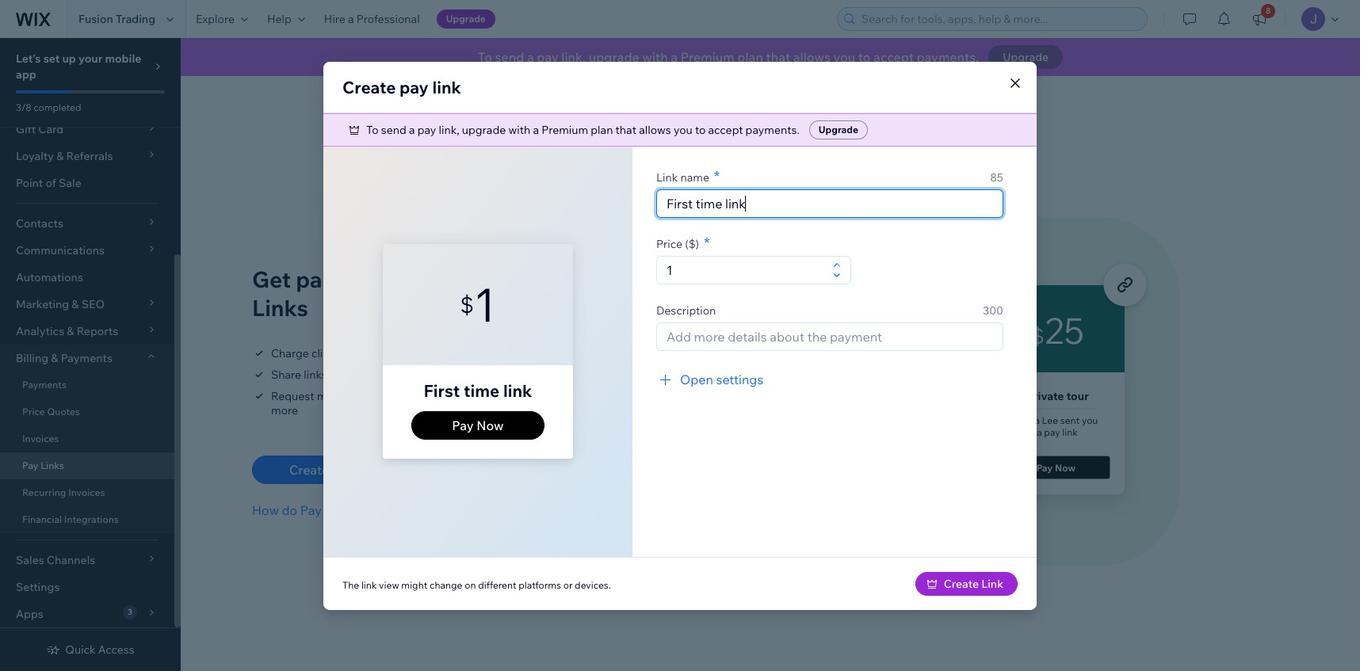 Task type: vqa. For each thing, say whether or not it's contained in the screenshot.
Store
no



Task type: locate. For each thing, give the bounding box(es) containing it.
0 horizontal spatial upgrade
[[446, 13, 486, 25]]

billing & payments button
[[0, 345, 174, 372]]

pay
[[537, 49, 559, 65], [400, 77, 429, 97], [418, 123, 436, 137]]

plan
[[738, 49, 763, 65], [591, 123, 613, 137]]

0 horizontal spatial allows
[[639, 123, 671, 137]]

0 horizontal spatial with
[[446, 266, 492, 293]]

0 vertical spatial or
[[376, 346, 387, 361]]

settings link
[[0, 574, 174, 601]]

1 vertical spatial that
[[616, 123, 637, 137]]

a
[[348, 12, 354, 26], [527, 49, 534, 65], [671, 49, 678, 65], [409, 123, 415, 137], [533, 123, 539, 137]]

2 horizontal spatial links
[[325, 503, 355, 519]]

upgrade
[[589, 49, 640, 65], [462, 123, 506, 137]]

or left devices.
[[563, 579, 573, 591]]

0 horizontal spatial link,
[[439, 123, 460, 137]]

1 horizontal spatial you
[[674, 123, 693, 137]]

1 horizontal spatial links
[[252, 294, 308, 322]]

charge clients once or multiple times share links on social, via email or any way you want request money for your products, services, events and more
[[271, 346, 553, 418]]

link for create pay link
[[432, 77, 461, 97]]

1 vertical spatial price
[[22, 406, 45, 418]]

1 horizontal spatial link
[[657, 170, 678, 184]]

0 horizontal spatial to
[[695, 123, 706, 137]]

1 vertical spatial create
[[289, 462, 329, 478]]

links up recurring
[[41, 460, 64, 472]]

quick access button
[[46, 643, 135, 657]]

pay right do
[[300, 503, 322, 519]]

2 horizontal spatial upgrade button
[[989, 45, 1063, 69]]

0 vertical spatial to
[[859, 49, 871, 65]]

hire
[[324, 12, 346, 26]]

1 vertical spatial create link button
[[916, 572, 1018, 596]]

0 horizontal spatial create link button
[[252, 456, 394, 484]]

automations
[[16, 270, 83, 285]]

$
[[460, 291, 474, 318]]

8
[[1266, 6, 1271, 16]]

your inside charge clients once or multiple times share links on social, via email or any way you want request money for your products, services, events and more
[[372, 389, 395, 404]]

with
[[643, 49, 668, 65], [509, 123, 531, 137], [446, 266, 492, 293]]

1 vertical spatial *
[[704, 234, 710, 252]]

point of sale link
[[0, 170, 174, 197]]

0 vertical spatial *
[[714, 167, 720, 185]]

upgrade up link name 'field'
[[819, 123, 859, 135]]

2 horizontal spatial create
[[944, 577, 979, 591]]

0 horizontal spatial your
[[78, 52, 103, 66]]

0 horizontal spatial price
[[22, 406, 45, 418]]

you
[[834, 49, 856, 65], [674, 123, 693, 137], [485, 368, 504, 382]]

1 horizontal spatial create
[[343, 77, 396, 97]]

1 horizontal spatial premium
[[681, 49, 735, 65]]

0 vertical spatial premium
[[681, 49, 735, 65]]

on right links
[[330, 368, 343, 382]]

0 vertical spatial link
[[432, 77, 461, 97]]

3/8
[[16, 101, 31, 113]]

on inside charge clients once or multiple times share links on social, via email or any way you want request money for your products, services, events and more
[[330, 368, 343, 382]]

0 horizontal spatial on
[[330, 368, 343, 382]]

0 vertical spatial payments.
[[917, 49, 979, 65]]

1 horizontal spatial your
[[372, 389, 395, 404]]

upgrade down search for tools, apps, help & more... field
[[1003, 50, 1049, 64]]

* right ($)
[[704, 234, 710, 252]]

now
[[477, 418, 504, 434]]

1 horizontal spatial to
[[478, 49, 492, 65]]

invoices down pay links "link"
[[68, 487, 105, 499]]

change
[[430, 579, 463, 591]]

fusion trading
[[78, 12, 155, 26]]

or right the once
[[376, 346, 387, 361]]

payments up price quotes
[[22, 379, 67, 391]]

2 horizontal spatial upgrade
[[1003, 50, 1049, 64]]

name
[[681, 170, 710, 184]]

price left ($)
[[657, 237, 683, 251]]

financial
[[22, 514, 62, 526]]

0 vertical spatial create link button
[[252, 456, 394, 484]]

0 horizontal spatial *
[[704, 234, 710, 252]]

paid
[[296, 266, 343, 293]]

upgrade right professional
[[446, 13, 486, 25]]

1 vertical spatial payments
[[22, 379, 67, 391]]

1 horizontal spatial link
[[432, 77, 461, 97]]

hire a professional
[[324, 12, 420, 26]]

0 horizontal spatial you
[[485, 368, 504, 382]]

invoices up pay links
[[22, 433, 59, 445]]

send
[[495, 49, 524, 65], [381, 123, 407, 137]]

0 horizontal spatial create
[[289, 462, 329, 478]]

0 vertical spatial upgrade
[[589, 49, 640, 65]]

0 vertical spatial upgrade button
[[437, 10, 495, 29]]

upgrade button down search for tools, apps, help & more... field
[[989, 45, 1063, 69]]

1 vertical spatial on
[[465, 579, 476, 591]]

on
[[330, 368, 343, 382], [465, 579, 476, 591]]

services,
[[449, 389, 494, 404]]

300
[[983, 303, 1004, 318]]

0 vertical spatial create
[[343, 77, 396, 97]]

price inside sidebar element
[[22, 406, 45, 418]]

pay right 1
[[497, 266, 536, 293]]

or left any
[[428, 368, 439, 382]]

your right up
[[78, 52, 103, 66]]

1 vertical spatial invoices
[[68, 487, 105, 499]]

to
[[478, 49, 492, 65], [366, 123, 379, 137]]

1 horizontal spatial create link button
[[916, 572, 1018, 596]]

quick
[[65, 643, 96, 657]]

2 vertical spatial upgrade button
[[809, 120, 868, 139]]

1 horizontal spatial send
[[495, 49, 524, 65]]

social,
[[345, 368, 378, 382]]

email
[[397, 368, 425, 382]]

upgrade button right professional
[[437, 10, 495, 29]]

price inside price ($) *
[[657, 237, 683, 251]]

your right for
[[372, 389, 395, 404]]

on right change at bottom left
[[465, 579, 476, 591]]

links left work?
[[325, 503, 355, 519]]

payments up payments link
[[61, 351, 113, 366]]

* right the name
[[714, 167, 720, 185]]

pay left "now"
[[452, 418, 474, 434]]

0 horizontal spatial upgrade button
[[437, 10, 495, 29]]

0 vertical spatial link
[[657, 170, 678, 184]]

1 vertical spatial payments.
[[746, 123, 800, 137]]

times
[[434, 346, 463, 361]]

1 vertical spatial create link
[[944, 577, 1004, 591]]

you inside charge clients once or multiple times share links on social, via email or any way you want request money for your products, services, events and more
[[485, 368, 504, 382]]

0 horizontal spatial invoices
[[22, 433, 59, 445]]

1 horizontal spatial accept
[[874, 49, 914, 65]]

products,
[[397, 389, 447, 404]]

2 vertical spatial create
[[944, 577, 979, 591]]

2 vertical spatial pay
[[418, 123, 436, 137]]

invoices link
[[0, 426, 174, 453]]

1 horizontal spatial upgrade button
[[809, 120, 868, 139]]

1 vertical spatial to send a pay link, upgrade with a premium plan that allows you to accept payments.
[[366, 123, 800, 137]]

1 horizontal spatial invoices
[[68, 487, 105, 499]]

1 horizontal spatial link,
[[562, 49, 586, 65]]

1 vertical spatial with
[[509, 123, 531, 137]]

Description field
[[662, 323, 998, 350]]

1 vertical spatial link,
[[439, 123, 460, 137]]

the
[[343, 579, 359, 591]]

pay up recurring
[[22, 460, 38, 472]]

0 vertical spatial accept
[[874, 49, 914, 65]]

2 horizontal spatial link
[[503, 381, 532, 401]]

pay links link
[[0, 453, 174, 480]]

once
[[348, 346, 373, 361]]

link name *
[[657, 167, 720, 185]]

create link button
[[252, 456, 394, 484], [916, 572, 1018, 596]]

payments.
[[917, 49, 979, 65], [746, 123, 800, 137]]

or
[[376, 346, 387, 361], [428, 368, 439, 382], [563, 579, 573, 591]]

Link name field
[[662, 190, 998, 217]]

0 horizontal spatial links
[[41, 460, 64, 472]]

1 horizontal spatial create link
[[944, 577, 1004, 591]]

$ 1
[[460, 276, 496, 333]]

link
[[657, 170, 678, 184], [332, 462, 357, 478], [982, 577, 1004, 591]]

first
[[424, 381, 460, 401]]

recurring invoices link
[[0, 480, 174, 507]]

1 horizontal spatial *
[[714, 167, 720, 185]]

financial integrations link
[[0, 507, 174, 534]]

upgrade for the middle upgrade button
[[1003, 50, 1049, 64]]

different
[[478, 579, 517, 591]]

upgrade button
[[437, 10, 495, 29], [989, 45, 1063, 69], [809, 120, 868, 139]]

help
[[267, 12, 292, 26]]

links down get
[[252, 294, 308, 322]]

0 horizontal spatial link
[[332, 462, 357, 478]]

sale
[[59, 176, 82, 190]]

upgrade button up link name 'field'
[[809, 120, 868, 139]]

point of sale
[[16, 176, 82, 190]]

payments
[[61, 351, 113, 366], [22, 379, 67, 391]]

price left quotes
[[22, 406, 45, 418]]

0 vertical spatial send
[[495, 49, 524, 65]]

0 vertical spatial to send a pay link, upgrade with a premium plan that allows you to accept payments.
[[478, 49, 979, 65]]

0 vertical spatial you
[[834, 49, 856, 65]]

create link
[[289, 462, 357, 478], [944, 577, 1004, 591]]

integrations
[[64, 514, 119, 526]]

1 vertical spatial to
[[366, 123, 379, 137]]

2 vertical spatial upgrade
[[819, 123, 859, 135]]

1 vertical spatial upgrade
[[1003, 50, 1049, 64]]

0 vertical spatial with
[[643, 49, 668, 65]]

0 horizontal spatial to
[[366, 123, 379, 137]]

0 horizontal spatial plan
[[591, 123, 613, 137]]

instantly
[[348, 266, 441, 293]]

request
[[271, 389, 314, 404]]

upgrade for the leftmost upgrade button
[[446, 13, 486, 25]]

sidebar element
[[0, 0, 181, 672]]

0 vertical spatial your
[[78, 52, 103, 66]]

1 horizontal spatial payments.
[[917, 49, 979, 65]]

do
[[282, 503, 298, 519]]

1 horizontal spatial price
[[657, 237, 683, 251]]

invoices
[[22, 433, 59, 445], [68, 487, 105, 499]]

price
[[657, 237, 683, 251], [22, 406, 45, 418]]

2 vertical spatial or
[[563, 579, 573, 591]]

link,
[[562, 49, 586, 65], [439, 123, 460, 137]]

invoices inside invoices 'link'
[[22, 433, 59, 445]]

0 vertical spatial payments
[[61, 351, 113, 366]]

0 horizontal spatial create link
[[289, 462, 357, 478]]

way
[[462, 368, 482, 382]]

1 vertical spatial upgrade
[[462, 123, 506, 137]]

let's
[[16, 52, 41, 66]]

pay
[[497, 266, 536, 293], [452, 418, 474, 434], [22, 460, 38, 472], [300, 503, 322, 519]]

quotes
[[47, 406, 80, 418]]

0 vertical spatial plan
[[738, 49, 763, 65]]



Task type: describe. For each thing, give the bounding box(es) containing it.
get paid instantly with pay links
[[252, 266, 536, 322]]

pay now
[[452, 418, 504, 434]]

1 horizontal spatial plan
[[738, 49, 763, 65]]

3/8 completed
[[16, 101, 81, 113]]

0 horizontal spatial upgrade
[[462, 123, 506, 137]]

with inside get paid instantly with pay links
[[446, 266, 492, 293]]

settings
[[716, 371, 764, 387]]

quick access
[[65, 643, 135, 657]]

&
[[51, 351, 58, 366]]

for
[[355, 389, 369, 404]]

any
[[441, 368, 459, 382]]

recurring invoices
[[22, 487, 105, 499]]

payments link
[[0, 372, 174, 399]]

the link view might change on different platforms or devices.
[[343, 579, 611, 591]]

0 vertical spatial to
[[478, 49, 492, 65]]

0 horizontal spatial link
[[361, 579, 377, 591]]

2 horizontal spatial you
[[834, 49, 856, 65]]

payments inside payments link
[[22, 379, 67, 391]]

invoices inside recurring invoices link
[[68, 487, 105, 499]]

payments inside 'billing & payments' popup button
[[61, 351, 113, 366]]

pay inside get paid instantly with pay links
[[497, 266, 536, 293]]

8 button
[[1242, 0, 1277, 38]]

via
[[380, 368, 395, 382]]

price quotes link
[[0, 399, 174, 426]]

mobile
[[105, 52, 141, 66]]

1 vertical spatial pay
[[400, 77, 429, 97]]

1 vertical spatial allows
[[639, 123, 671, 137]]

let's set up your mobile app
[[16, 52, 141, 82]]

first time link
[[424, 381, 532, 401]]

your inside let's set up your mobile app
[[78, 52, 103, 66]]

might
[[401, 579, 428, 591]]

open settings button
[[657, 370, 764, 389]]

2 horizontal spatial or
[[563, 579, 573, 591]]

0 horizontal spatial or
[[376, 346, 387, 361]]

work?
[[358, 503, 394, 519]]

how
[[252, 503, 279, 519]]

fusion
[[78, 12, 113, 26]]

and
[[534, 389, 553, 404]]

links inside "link"
[[41, 460, 64, 472]]

link inside link name *
[[657, 170, 678, 184]]

want
[[506, 368, 531, 382]]

automations link
[[0, 264, 174, 291]]

0 vertical spatial link,
[[562, 49, 586, 65]]

completed
[[33, 101, 81, 113]]

point
[[16, 176, 43, 190]]

1 horizontal spatial to
[[859, 49, 871, 65]]

how do pay links work?
[[252, 503, 394, 519]]

share
[[271, 368, 301, 382]]

price ($) *
[[657, 234, 710, 252]]

links
[[304, 368, 327, 382]]

1 vertical spatial upgrade button
[[989, 45, 1063, 69]]

pay inside button
[[452, 418, 474, 434]]

1
[[474, 276, 496, 333]]

1 horizontal spatial with
[[509, 123, 531, 137]]

pay now button
[[412, 412, 545, 440]]

Search for tools, apps, help & more... field
[[857, 8, 1143, 30]]

85
[[990, 170, 1004, 184]]

1 vertical spatial send
[[381, 123, 407, 137]]

1 vertical spatial accept
[[708, 123, 743, 137]]

* for price ($) *
[[704, 234, 710, 252]]

trading
[[116, 12, 155, 26]]

settings
[[16, 580, 60, 595]]

description
[[657, 303, 716, 318]]

Price ($) text field
[[662, 257, 828, 283]]

price for price ($) *
[[657, 237, 683, 251]]

events
[[497, 389, 531, 404]]

devices.
[[575, 579, 611, 591]]

upgrade for bottommost upgrade button
[[819, 123, 859, 135]]

0 horizontal spatial that
[[616, 123, 637, 137]]

explore
[[196, 12, 235, 26]]

2 vertical spatial links
[[325, 503, 355, 519]]

2 vertical spatial link
[[982, 577, 1004, 591]]

pay links
[[22, 460, 64, 472]]

($)
[[685, 237, 699, 251]]

0 vertical spatial create link
[[289, 462, 357, 478]]

link for first time link
[[503, 381, 532, 401]]

access
[[98, 643, 135, 657]]

open
[[680, 371, 714, 387]]

price quotes
[[22, 406, 80, 418]]

recurring
[[22, 487, 66, 499]]

set
[[43, 52, 60, 66]]

charge
[[271, 346, 309, 361]]

professional
[[357, 12, 420, 26]]

price for price quotes
[[22, 406, 45, 418]]

2 horizontal spatial with
[[643, 49, 668, 65]]

0 horizontal spatial premium
[[542, 123, 588, 137]]

* for link name *
[[714, 167, 720, 185]]

app
[[16, 67, 36, 82]]

1 vertical spatial you
[[674, 123, 693, 137]]

0 vertical spatial allows
[[793, 49, 831, 65]]

time
[[464, 381, 500, 401]]

money
[[317, 389, 352, 404]]

of
[[46, 176, 56, 190]]

clients
[[312, 346, 346, 361]]

view
[[379, 579, 399, 591]]

1 horizontal spatial or
[[428, 368, 439, 382]]

multiple
[[389, 346, 432, 361]]

help button
[[258, 0, 315, 38]]

0 horizontal spatial payments.
[[746, 123, 800, 137]]

financial integrations
[[22, 514, 119, 526]]

pay inside "link"
[[22, 460, 38, 472]]

up
[[62, 52, 76, 66]]

links inside get paid instantly with pay links
[[252, 294, 308, 322]]

billing & payments
[[16, 351, 113, 366]]

1 horizontal spatial on
[[465, 579, 476, 591]]

hire a professional link
[[315, 0, 429, 38]]

0 vertical spatial that
[[766, 49, 791, 65]]

more
[[271, 404, 298, 418]]

open settings
[[680, 371, 764, 387]]

0 vertical spatial pay
[[537, 49, 559, 65]]

create pay link
[[343, 77, 461, 97]]

billing
[[16, 351, 48, 366]]

how do pay links work? link
[[252, 501, 394, 520]]



